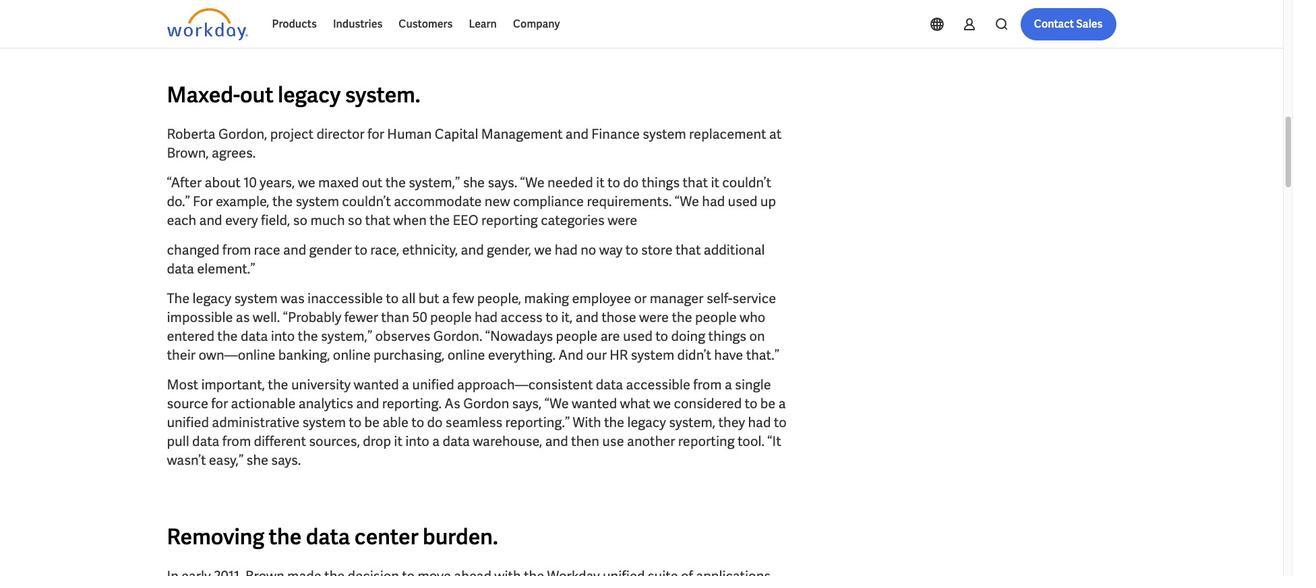 Task type: describe. For each thing, give the bounding box(es) containing it.
data inside "changed from race and gender to race, ethnicity, and gender, we had no way to store that additional data element.""
[[167, 260, 194, 278]]

most
[[167, 376, 198, 394]]

observes
[[375, 328, 431, 345]]

considered
[[674, 395, 742, 413]]

administrative
[[212, 414, 300, 432]]

impossible
[[167, 309, 233, 326]]

"nowadays
[[485, 328, 553, 345]]

she inside most important, the university wanted a unified approach—consistent data accessible from a single source for actionable analytics and reporting. as gordon says, "we wanted what we considered to be a unified administrative system to be able to do seamless reporting." with the legacy system, they had to pull data from different sources, drop it into a data warehouse, and then use another reporting tool. "it wasn't easy," she says.
[[246, 452, 268, 469]]

human
[[387, 125, 432, 143]]

tool.
[[738, 433, 765, 450]]

from inside "changed from race and gender to race, ethnicity, and gender, we had no way to store that additional data element.""
[[222, 241, 251, 259]]

for inside roberta gordon, project director for human capital management and finance system replacement at brown, agrees.
[[368, 125, 384, 143]]

system," inside "after about 10 years, we maxed out the system," she says. "we needed it to do things that it couldn't do." for example, the system couldn't accommodate new compliance requirements. "we had used up each and every field, so much so that when the eeo reporting categories were
[[409, 174, 460, 191]]

sales
[[1076, 17, 1103, 31]]

years,
[[260, 174, 295, 191]]

our
[[586, 347, 607, 364]]

up
[[760, 193, 776, 210]]

"after about 10 years, we maxed out the system," she says. "we needed it to do things that it couldn't do." for example, the system couldn't accommodate new compliance requirements. "we had used up each and every field, so much so that when the eeo reporting categories were
[[167, 174, 776, 229]]

system.
[[345, 81, 420, 109]]

contact sales link
[[1021, 8, 1116, 40]]

had inside "after about 10 years, we maxed out the system," she says. "we needed it to do things that it couldn't do." for example, the system couldn't accommodate new compliance requirements. "we had used up each and every field, so much so that when the eeo reporting categories were
[[702, 193, 725, 210]]

"we inside most important, the university wanted a unified approach—consistent data accessible from a single source for actionable analytics and reporting. as gordon says, "we wanted what we considered to be a unified administrative system to be able to do seamless reporting." with the legacy system, they had to pull data from different sources, drop it into a data warehouse, and then use another reporting tool. "it wasn't easy," she says.
[[545, 395, 569, 413]]

different
[[254, 433, 306, 450]]

system inside roberta gordon, project director for human capital management and finance system replacement at brown, agrees.
[[643, 125, 686, 143]]

products button
[[264, 8, 325, 40]]

single
[[735, 376, 771, 394]]

source
[[167, 395, 208, 413]]

employee
[[572, 290, 631, 307]]

a left 'single'
[[725, 376, 732, 394]]

purchasing,
[[374, 347, 445, 364]]

1 vertical spatial unified
[[167, 414, 209, 432]]

accommodate
[[394, 193, 482, 210]]

data down seamless
[[443, 433, 470, 450]]

needed
[[548, 174, 593, 191]]

data down hr
[[596, 376, 623, 394]]

are
[[601, 328, 620, 345]]

reporting inside most important, the university wanted a unified approach—consistent data accessible from a single source for actionable analytics and reporting. as gordon says, "we wanted what we considered to be a unified administrative system to be able to do seamless reporting." with the legacy system, they had to pull data from different sources, drop it into a data warehouse, and then use another reporting tool. "it wasn't easy," she says.
[[678, 433, 735, 450]]

used inside the legacy system was inaccessible to all but a few people, making employee or manager self-service impossible as well. "probably fewer than 50 people had access to it, and those were the people who entered the data into the system," observes gordon. "nowadays people are used to doing things on their own—online banking, online purchasing, online everything. and our hr system didn't have that."
[[623, 328, 653, 345]]

0 vertical spatial that
[[683, 174, 708, 191]]

do inside "after about 10 years, we maxed out the system," she says. "we needed it to do things that it couldn't do." for example, the system couldn't accommodate new compliance requirements. "we had used up each and every field, so much so that when the eeo reporting categories were
[[623, 174, 639, 191]]

and
[[559, 347, 583, 364]]

able
[[383, 414, 409, 432]]

roberta
[[167, 125, 216, 143]]

0 vertical spatial unified
[[412, 376, 454, 394]]

categories
[[541, 212, 605, 229]]

when
[[393, 212, 427, 229]]

she inside "after about 10 years, we maxed out the system," she says. "we needed it to do things that it couldn't do." for example, the system couldn't accommodate new compliance requirements. "we had used up each and every field, so much so that when the eeo reporting categories were
[[463, 174, 485, 191]]

university
[[291, 376, 351, 394]]

important,
[[201, 376, 265, 394]]

1 vertical spatial be
[[364, 414, 380, 432]]

industries button
[[325, 8, 391, 40]]

easy,"
[[209, 452, 244, 469]]

2 horizontal spatial it
[[711, 174, 719, 191]]

"probably
[[283, 309, 341, 326]]

customers button
[[391, 8, 461, 40]]

as
[[236, 309, 250, 326]]

every
[[225, 212, 258, 229]]

race,
[[370, 241, 399, 259]]

things inside the legacy system was inaccessible to all but a few people, making employee or manager self-service impossible as well. "probably fewer than 50 people had access to it, and those were the people who entered the data into the system," observes gordon. "nowadays people are used to doing things on their own—online banking, online purchasing, online everything. and our hr system didn't have that."
[[708, 328, 747, 345]]

few
[[453, 290, 474, 307]]

finance
[[591, 125, 640, 143]]

accessible
[[626, 376, 690, 394]]

were inside "after about 10 years, we maxed out the system," she says. "we needed it to do things that it couldn't do." for example, the system couldn't accommodate new compliance requirements. "we had used up each and every field, so much so that when the eeo reporting categories were
[[608, 212, 637, 229]]

pull
[[167, 433, 189, 450]]

to down 'single'
[[745, 395, 758, 413]]

things inside "after about 10 years, we maxed out the system," she says. "we needed it to do things that it couldn't do." for example, the system couldn't accommodate new compliance requirements. "we had used up each and every field, so much so that when the eeo reporting categories were
[[642, 174, 680, 191]]

that."
[[746, 347, 779, 364]]

contact sales
[[1034, 17, 1103, 31]]

gordon.
[[433, 328, 482, 345]]

management
[[481, 125, 563, 143]]

"it
[[767, 433, 781, 450]]

0 horizontal spatial couldn't
[[342, 193, 391, 210]]

brown,
[[167, 144, 209, 162]]

customers
[[399, 17, 453, 31]]

inaccessible
[[307, 290, 383, 307]]

another
[[627, 433, 675, 450]]

system up accessible
[[631, 347, 674, 364]]

about
[[205, 174, 241, 191]]

had inside "changed from race and gender to race, ethnicity, and gender, we had no way to store that additional data element.""
[[555, 241, 578, 259]]

data up wasn't
[[192, 433, 219, 450]]

procure to pay
[[879, 26, 949, 40]]

system,
[[669, 414, 716, 432]]

to left all
[[386, 290, 399, 307]]

and down eeo
[[461, 241, 484, 259]]

used inside "after about 10 years, we maxed out the system," she says. "we needed it to do things that it couldn't do." for example, the system couldn't accommodate new compliance requirements. "we had used up each and every field, so much so that when the eeo reporting categories were
[[728, 193, 758, 210]]

project
[[270, 125, 314, 143]]

was
[[281, 290, 305, 307]]

maxed-
[[167, 81, 240, 109]]

0 horizontal spatial people
[[430, 309, 472, 326]]

the
[[167, 290, 190, 307]]

company button
[[505, 8, 568, 40]]

data left center
[[306, 523, 350, 552]]

making
[[524, 290, 569, 307]]

agrees.
[[212, 144, 256, 162]]

says,
[[512, 395, 542, 413]]

for inside most important, the university wanted a unified approach—consistent data accessible from a single source for actionable analytics and reporting. as gordon says, "we wanted what we considered to be a unified administrative system to be able to do seamless reporting." with the legacy system, they had to pull data from different sources, drop it into a data warehouse, and then use another reporting tool. "it wasn't easy," she says.
[[211, 395, 228, 413]]

a up reporting. as in the bottom left of the page
[[402, 376, 409, 394]]

system up 'well.'
[[234, 290, 278, 307]]

to up "it
[[774, 414, 787, 432]]

says. inside "after about 10 years, we maxed out the system," she says. "we needed it to do things that it couldn't do." for example, the system couldn't accommodate new compliance requirements. "we had used up each and every field, so much so that when the eeo reporting categories were
[[488, 174, 517, 191]]

removing the data center burden.
[[167, 523, 498, 552]]

than
[[381, 309, 409, 326]]

example,
[[216, 193, 269, 210]]

changed from race and gender to race, ethnicity, and gender, we had no way to store that additional data element."
[[167, 241, 765, 278]]

access
[[501, 309, 543, 326]]

do."
[[167, 193, 190, 210]]

on
[[749, 328, 765, 345]]



Task type: vqa. For each thing, say whether or not it's contained in the screenshot.
Read
no



Task type: locate. For each thing, give the bounding box(es) containing it.
reporting. as
[[382, 395, 460, 413]]

system inside most important, the university wanted a unified approach—consistent data accessible from a single source for actionable analytics and reporting. as gordon says, "we wanted what we considered to be a unified administrative system to be able to do seamless reporting." with the legacy system, they had to pull data from different sources, drop it into a data warehouse, and then use another reporting tool. "it wasn't easy," she says.
[[302, 414, 346, 432]]

system," down fewer on the bottom left of page
[[321, 328, 372, 345]]

to inside procure to pay link
[[920, 26, 930, 40]]

1 vertical spatial couldn't
[[342, 193, 391, 210]]

she up "new"
[[463, 174, 485, 191]]

from
[[222, 241, 251, 259], [693, 376, 722, 394], [222, 433, 251, 450]]

1 vertical spatial for
[[211, 395, 228, 413]]

learn button
[[461, 8, 505, 40]]

data down as
[[241, 328, 268, 345]]

be down 'single'
[[760, 395, 776, 413]]

1 horizontal spatial we
[[534, 241, 552, 259]]

their
[[167, 347, 196, 364]]

out right 'maxed'
[[362, 174, 383, 191]]

online down gordon. at bottom left
[[447, 347, 485, 364]]

into down able
[[405, 433, 429, 450]]

0 vertical spatial for
[[368, 125, 384, 143]]

had up tool.
[[748, 414, 771, 432]]

were inside the legacy system was inaccessible to all but a few people, making employee or manager self-service impossible as well. "probably fewer than 50 people had access to it, and those were the people who entered the data into the system," observes gordon. "nowadays people are used to doing things on their own—online banking, online purchasing, online everything. and our hr system didn't have that."
[[639, 309, 669, 326]]

reporting down system,
[[678, 433, 735, 450]]

1 vertical spatial that
[[365, 212, 390, 229]]

that right store
[[676, 241, 701, 259]]

she
[[463, 174, 485, 191], [246, 452, 268, 469]]

were down or
[[639, 309, 669, 326]]

wanted
[[354, 376, 399, 394], [572, 395, 617, 413]]

0 vertical spatial used
[[728, 193, 758, 210]]

2 vertical spatial that
[[676, 241, 701, 259]]

from up 'easy,"'
[[222, 433, 251, 450]]

into down 'well.'
[[271, 328, 295, 345]]

0 vertical spatial reporting
[[481, 212, 538, 229]]

1 horizontal spatial says.
[[488, 174, 517, 191]]

1 vertical spatial used
[[623, 328, 653, 345]]

to left it,
[[546, 309, 558, 326]]

0 horizontal spatial legacy
[[193, 290, 231, 307]]

legacy up impossible
[[193, 290, 231, 307]]

she down different
[[246, 452, 268, 469]]

seamless
[[446, 414, 503, 432]]

system,"
[[409, 174, 460, 191], [321, 328, 372, 345]]

that up race,
[[365, 212, 390, 229]]

2 so from the left
[[348, 212, 362, 229]]

legacy up the project
[[278, 81, 341, 109]]

that inside "changed from race and gender to race, ethnicity, and gender, we had no way to store that additional data element.""
[[676, 241, 701, 259]]

0 vertical spatial do
[[623, 174, 639, 191]]

that down 'replacement'
[[683, 174, 708, 191]]

system right finance on the top left of page
[[643, 125, 686, 143]]

1 horizontal spatial people
[[556, 328, 598, 345]]

people up gordon. at bottom left
[[430, 309, 472, 326]]

50
[[412, 309, 427, 326]]

reporting down "new"
[[481, 212, 538, 229]]

1 horizontal spatial couldn't
[[722, 174, 771, 191]]

to left doing
[[656, 328, 668, 345]]

wanted up with
[[572, 395, 617, 413]]

legacy
[[278, 81, 341, 109], [193, 290, 231, 307], [627, 414, 666, 432]]

and inside "after about 10 years, we maxed out the system," she says. "we needed it to do things that it couldn't do." for example, the system couldn't accommodate new compliance requirements. "we had used up each and every field, so much so that when the eeo reporting categories were
[[199, 212, 222, 229]]

for down the important,
[[211, 395, 228, 413]]

eeo
[[453, 212, 479, 229]]

0 vertical spatial couldn't
[[722, 174, 771, 191]]

1 vertical spatial were
[[639, 309, 669, 326]]

do up requirements. on the top of page
[[623, 174, 639, 191]]

1 horizontal spatial reporting
[[678, 433, 735, 450]]

legacy up 'another'
[[627, 414, 666, 432]]

who
[[740, 309, 766, 326]]

and
[[566, 125, 589, 143], [199, 212, 222, 229], [283, 241, 306, 259], [461, 241, 484, 259], [576, 309, 599, 326], [356, 395, 379, 413], [545, 433, 568, 450]]

"we up reporting."
[[545, 395, 569, 413]]

0 vertical spatial were
[[608, 212, 637, 229]]

what
[[620, 395, 651, 413]]

0 vertical spatial legacy
[[278, 81, 341, 109]]

so right much
[[348, 212, 362, 229]]

were
[[608, 212, 637, 229], [639, 309, 669, 326]]

1 horizontal spatial for
[[368, 125, 384, 143]]

and inside roberta gordon, project director for human capital management and finance system replacement at brown, agrees.
[[566, 125, 589, 143]]

0 horizontal spatial out
[[240, 81, 274, 109]]

1 vertical spatial we
[[534, 241, 552, 259]]

online down fewer on the bottom left of page
[[333, 347, 371, 364]]

way
[[599, 241, 623, 259]]

"we up compliance
[[520, 174, 545, 191]]

says. down different
[[271, 452, 301, 469]]

or
[[634, 290, 647, 307]]

1 horizontal spatial unified
[[412, 376, 454, 394]]

element."
[[197, 260, 255, 278]]

to left race,
[[355, 241, 367, 259]]

then
[[571, 433, 599, 450]]

for
[[368, 125, 384, 143], [211, 395, 228, 413]]

doing
[[671, 328, 705, 345]]

we inside "after about 10 years, we maxed out the system," she says. "we needed it to do things that it couldn't do." for example, the system couldn't accommodate new compliance requirements. "we had used up each and every field, so much so that when the eeo reporting categories were
[[298, 174, 315, 191]]

0 horizontal spatial online
[[333, 347, 371, 364]]

1 vertical spatial says.
[[271, 452, 301, 469]]

says. inside most important, the university wanted a unified approach—consistent data accessible from a single source for actionable analytics and reporting. as gordon says, "we wanted what we considered to be a unified administrative system to be able to do seamless reporting." with the legacy system, they had to pull data from different sources, drop it into a data warehouse, and then use another reporting tool. "it wasn't easy," she says.
[[271, 452, 301, 469]]

0 horizontal spatial system,"
[[321, 328, 372, 345]]

data
[[167, 260, 194, 278], [241, 328, 268, 345], [596, 376, 623, 394], [192, 433, 219, 450], [443, 433, 470, 450], [306, 523, 350, 552]]

people down self-
[[695, 309, 737, 326]]

0 vertical spatial into
[[271, 328, 295, 345]]

service
[[733, 290, 776, 307]]

0 vertical spatial out
[[240, 81, 274, 109]]

couldn't up up
[[722, 174, 771, 191]]

says. up "new"
[[488, 174, 517, 191]]

0 vertical spatial system,"
[[409, 174, 460, 191]]

0 horizontal spatial we
[[298, 174, 315, 191]]

those
[[602, 309, 636, 326]]

it
[[596, 174, 605, 191], [711, 174, 719, 191], [394, 433, 403, 450]]

1 horizontal spatial be
[[760, 395, 776, 413]]

1 vertical spatial wanted
[[572, 395, 617, 413]]

1 so from the left
[[293, 212, 308, 229]]

0 horizontal spatial it
[[394, 433, 403, 450]]

we right gender,
[[534, 241, 552, 259]]

system
[[643, 125, 686, 143], [296, 193, 339, 210], [234, 290, 278, 307], [631, 347, 674, 364], [302, 414, 346, 432]]

gender,
[[487, 241, 531, 259]]

to down reporting. as in the bottom left of the page
[[411, 414, 424, 432]]

0 horizontal spatial so
[[293, 212, 308, 229]]

for left the 'human'
[[368, 125, 384, 143]]

1 horizontal spatial used
[[728, 193, 758, 210]]

1 horizontal spatial do
[[623, 174, 639, 191]]

hr
[[610, 347, 628, 364]]

2 horizontal spatial we
[[653, 395, 671, 413]]

be up drop
[[364, 414, 380, 432]]

0 vertical spatial be
[[760, 395, 776, 413]]

0 horizontal spatial things
[[642, 174, 680, 191]]

so right field,
[[293, 212, 308, 229]]

pay
[[932, 26, 949, 40]]

0 vertical spatial from
[[222, 241, 251, 259]]

had down people, on the bottom left of the page
[[475, 309, 498, 326]]

additional
[[704, 241, 765, 259]]

1 vertical spatial "we
[[675, 193, 699, 210]]

things
[[642, 174, 680, 191], [708, 328, 747, 345]]

system inside "after about 10 years, we maxed out the system," she says. "we needed it to do things that it couldn't do." for example, the system couldn't accommodate new compliance requirements. "we had used up each and every field, so much so that when the eeo reporting categories were
[[296, 193, 339, 210]]

from up the element."
[[222, 241, 251, 259]]

2 horizontal spatial people
[[695, 309, 737, 326]]

into
[[271, 328, 295, 345], [405, 433, 429, 450]]

to left pay
[[920, 26, 930, 40]]

0 horizontal spatial were
[[608, 212, 637, 229]]

1 horizontal spatial she
[[463, 174, 485, 191]]

use
[[602, 433, 624, 450]]

1 vertical spatial from
[[693, 376, 722, 394]]

2 vertical spatial from
[[222, 433, 251, 450]]

1 horizontal spatial things
[[708, 328, 747, 345]]

replacement
[[689, 125, 766, 143]]

be
[[760, 395, 776, 413], [364, 414, 380, 432]]

sources,
[[309, 433, 360, 450]]

no
[[581, 241, 596, 259]]

contact
[[1034, 17, 1074, 31]]

had inside the legacy system was inaccessible to all but a few people, making employee or manager self-service impossible as well. "probably fewer than 50 people had access to it, and those were the people who entered the data into the system," observes gordon. "nowadays people are used to doing things on their own—online banking, online purchasing, online everything. and our hr system didn't have that."
[[475, 309, 498, 326]]

the legacy system was inaccessible to all but a few people, making employee or manager self-service impossible as well. "probably fewer than 50 people had access to it, and those were the people who entered the data into the system," observes gordon. "nowadays people are used to doing things on their own—online banking, online purchasing, online everything. and our hr system didn't have that."
[[167, 290, 779, 364]]

legacy inside most important, the university wanted a unified approach—consistent data accessible from a single source for actionable analytics and reporting. as gordon says, "we wanted what we considered to be a unified administrative system to be able to do seamless reporting." with the legacy system, they had to pull data from different sources, drop it into a data warehouse, and then use another reporting tool. "it wasn't easy," she says.
[[627, 414, 666, 432]]

learn
[[469, 17, 497, 31]]

0 horizontal spatial reporting
[[481, 212, 538, 229]]

legacy inside the legacy system was inaccessible to all but a few people, making employee or manager self-service impossible as well. "probably fewer than 50 people had access to it, and those were the people who entered the data into the system," observes gordon. "nowadays people are used to doing things on their own—online banking, online purchasing, online everything. and our hr system didn't have that."
[[193, 290, 231, 307]]

0 horizontal spatial do
[[427, 414, 443, 432]]

to up sources,
[[349, 414, 362, 432]]

2 online from the left
[[447, 347, 485, 364]]

unified down the source
[[167, 414, 209, 432]]

gordon
[[463, 395, 509, 413]]

system up much
[[296, 193, 339, 210]]

we right years, on the left of page
[[298, 174, 315, 191]]

people
[[430, 309, 472, 326], [695, 309, 737, 326], [556, 328, 598, 345]]

1 horizontal spatial wanted
[[572, 395, 617, 413]]

1 vertical spatial out
[[362, 174, 383, 191]]

it inside most important, the university wanted a unified approach—consistent data accessible from a single source for actionable analytics and reporting. as gordon says, "we wanted what we considered to be a unified administrative system to be able to do seamless reporting." with the legacy system, they had to pull data from different sources, drop it into a data warehouse, and then use another reporting tool. "it wasn't easy," she says.
[[394, 433, 403, 450]]

unified
[[412, 376, 454, 394], [167, 414, 209, 432]]

1 horizontal spatial out
[[362, 174, 383, 191]]

to right way
[[626, 241, 638, 259]]

1 vertical spatial legacy
[[193, 290, 231, 307]]

we down accessible
[[653, 395, 671, 413]]

0 horizontal spatial she
[[246, 452, 268, 469]]

"we right requirements. on the top of page
[[675, 193, 699, 210]]

10
[[244, 174, 257, 191]]

do inside most important, the university wanted a unified approach—consistent data accessible from a single source for actionable analytics and reporting. as gordon says, "we wanted what we considered to be a unified administrative system to be able to do seamless reporting." with the legacy system, they had to pull data from different sources, drop it into a data warehouse, and then use another reporting tool. "it wasn't easy," she says.
[[427, 414, 443, 432]]

and inside the legacy system was inaccessible to all but a few people, making employee or manager self-service impossible as well. "probably fewer than 50 people had access to it, and those were the people who entered the data into the system," observes gordon. "nowadays people are used to doing things on their own—online banking, online purchasing, online everything. and our hr system didn't have that."
[[576, 309, 599, 326]]

so
[[293, 212, 308, 229], [348, 212, 362, 229]]

0 vertical spatial she
[[463, 174, 485, 191]]

a down reporting. as in the bottom left of the page
[[432, 433, 440, 450]]

2 horizontal spatial legacy
[[627, 414, 666, 432]]

had left no
[[555, 241, 578, 259]]

couldn't down 'maxed'
[[342, 193, 391, 210]]

a inside the legacy system was inaccessible to all but a few people, making employee or manager self-service impossible as well. "probably fewer than 50 people had access to it, and those were the people who entered the data into the system," observes gordon. "nowadays people are used to doing things on their own—online banking, online purchasing, online everything. and our hr system didn't have that."
[[442, 290, 450, 307]]

gordon,
[[218, 125, 267, 143]]

0 vertical spatial says.
[[488, 174, 517, 191]]

1 vertical spatial into
[[405, 433, 429, 450]]

and right 'race'
[[283, 241, 306, 259]]

maxed
[[318, 174, 359, 191]]

1 horizontal spatial legacy
[[278, 81, 341, 109]]

burden.
[[423, 523, 498, 552]]

to up requirements. on the top of page
[[608, 174, 620, 191]]

into inside most important, the university wanted a unified approach—consistent data accessible from a single source for actionable analytics and reporting. as gordon says, "we wanted what we considered to be a unified administrative system to be able to do seamless reporting." with the legacy system, they had to pull data from different sources, drop it into a data warehouse, and then use another reporting tool. "it wasn't easy," she says.
[[405, 433, 429, 450]]

1 horizontal spatial into
[[405, 433, 429, 450]]

store
[[641, 241, 673, 259]]

new
[[485, 193, 510, 210]]

it down 'replacement'
[[711, 174, 719, 191]]

1 horizontal spatial system,"
[[409, 174, 460, 191]]

1 horizontal spatial it
[[596, 174, 605, 191]]

1 horizontal spatial so
[[348, 212, 362, 229]]

into inside the legacy system was inaccessible to all but a few people, making employee or manager self-service impossible as well. "probably fewer than 50 people had access to it, and those were the people who entered the data into the system," observes gordon. "nowadays people are used to doing things on their own—online banking, online purchasing, online everything. and our hr system didn't have that."
[[271, 328, 295, 345]]

out up "gordon," at the top left of the page
[[240, 81, 274, 109]]

0 horizontal spatial be
[[364, 414, 380, 432]]

0 horizontal spatial for
[[211, 395, 228, 413]]

ethnicity,
[[402, 241, 458, 259]]

from up the considered
[[693, 376, 722, 394]]

self-
[[707, 290, 733, 307]]

it,
[[561, 309, 573, 326]]

we inside "changed from race and gender to race, ethnicity, and gender, we had no way to store that additional data element.""
[[534, 241, 552, 259]]

procure to pay link
[[879, 25, 949, 41]]

1 online from the left
[[333, 347, 371, 364]]

1 horizontal spatial online
[[447, 347, 485, 364]]

out
[[240, 81, 274, 109], [362, 174, 383, 191]]

procure
[[879, 26, 917, 40]]

they
[[718, 414, 745, 432]]

roberta gordon, project director for human capital management and finance system replacement at brown, agrees.
[[167, 125, 782, 162]]

to inside "after about 10 years, we maxed out the system," she says. "we needed it to do things that it couldn't do." for example, the system couldn't accommodate new compliance requirements. "we had used up each and every field, so much so that when the eeo reporting categories were
[[608, 174, 620, 191]]

things up have
[[708, 328, 747, 345]]

it right needed
[[596, 174, 605, 191]]

used left up
[[728, 193, 758, 210]]

go to the homepage image
[[167, 8, 248, 40]]

0 horizontal spatial into
[[271, 328, 295, 345]]

a up "it
[[779, 395, 786, 413]]

a right but
[[442, 290, 450, 307]]

0 vertical spatial we
[[298, 174, 315, 191]]

wanted up able
[[354, 376, 399, 394]]

0 horizontal spatial wanted
[[354, 376, 399, 394]]

director
[[316, 125, 365, 143]]

system," inside the legacy system was inaccessible to all but a few people, making employee or manager self-service impossible as well. "probably fewer than 50 people had access to it, and those were the people who entered the data into the system," observes gordon. "nowadays people are used to doing things on their own—online banking, online purchasing, online everything. and our hr system didn't have that."
[[321, 328, 372, 345]]

and up drop
[[356, 395, 379, 413]]

1 horizontal spatial were
[[639, 309, 669, 326]]

didn't
[[677, 347, 711, 364]]

well.
[[253, 309, 280, 326]]

unified up reporting. as in the bottom left of the page
[[412, 376, 454, 394]]

0 vertical spatial "we
[[520, 174, 545, 191]]

all
[[402, 290, 416, 307]]

it down able
[[394, 433, 403, 450]]

0 horizontal spatial used
[[623, 328, 653, 345]]

1 vertical spatial system,"
[[321, 328, 372, 345]]

and down for
[[199, 212, 222, 229]]

and left finance on the top left of page
[[566, 125, 589, 143]]

and right it,
[[576, 309, 599, 326]]

had inside most important, the university wanted a unified approach—consistent data accessible from a single source for actionable analytics and reporting. as gordon says, "we wanted what we considered to be a unified administrative system to be able to do seamless reporting." with the legacy system, they had to pull data from different sources, drop it into a data warehouse, and then use another reporting tool. "it wasn't easy," she says.
[[748, 414, 771, 432]]

have
[[714, 347, 743, 364]]

fewer
[[344, 309, 378, 326]]

out inside "after about 10 years, we maxed out the system," she says. "we needed it to do things that it couldn't do." for example, the system couldn't accommodate new compliance requirements. "we had used up each and every field, so much so that when the eeo reporting categories were
[[362, 174, 383, 191]]

for
[[193, 193, 213, 210]]

industries
[[333, 17, 383, 31]]

1 vertical spatial reporting
[[678, 433, 735, 450]]

company
[[513, 17, 560, 31]]

do down reporting. as in the bottom left of the page
[[427, 414, 443, 432]]

1 vertical spatial she
[[246, 452, 268, 469]]

each
[[167, 212, 196, 229]]

0 horizontal spatial unified
[[167, 414, 209, 432]]

0 horizontal spatial says.
[[271, 452, 301, 469]]

system," up the accommodate
[[409, 174, 460, 191]]

2 vertical spatial legacy
[[627, 414, 666, 432]]

changed
[[167, 241, 220, 259]]

data inside the legacy system was inaccessible to all but a few people, making employee or manager self-service impossible as well. "probably fewer than 50 people had access to it, and those were the people who entered the data into the system," observes gordon. "nowadays people are used to doing things on their own—online banking, online purchasing, online everything. and our hr system didn't have that."
[[241, 328, 268, 345]]

people up and
[[556, 328, 598, 345]]

reporting inside "after about 10 years, we maxed out the system," she says. "we needed it to do things that it couldn't do." for example, the system couldn't accommodate new compliance requirements. "we had used up each and every field, so much so that when the eeo reporting categories were
[[481, 212, 538, 229]]

we inside most important, the university wanted a unified approach—consistent data accessible from a single source for actionable analytics and reporting. as gordon says, "we wanted what we considered to be a unified administrative system to be able to do seamless reporting." with the legacy system, they had to pull data from different sources, drop it into a data warehouse, and then use another reporting tool. "it wasn't easy," she says.
[[653, 395, 671, 413]]

maxed-out legacy system.
[[167, 81, 420, 109]]

actionable
[[231, 395, 296, 413]]

"after
[[167, 174, 202, 191]]

system down analytics
[[302, 414, 346, 432]]

and down reporting."
[[545, 433, 568, 450]]

2 vertical spatial we
[[653, 395, 671, 413]]

wasn't
[[167, 452, 206, 469]]

used down those
[[623, 328, 653, 345]]

1 vertical spatial things
[[708, 328, 747, 345]]

things up requirements. on the top of page
[[642, 174, 680, 191]]

had up additional
[[702, 193, 725, 210]]

0 vertical spatial wanted
[[354, 376, 399, 394]]

with
[[573, 414, 601, 432]]

were down requirements. on the top of page
[[608, 212, 637, 229]]

2 vertical spatial "we
[[545, 395, 569, 413]]

1 vertical spatial do
[[427, 414, 443, 432]]

data down "changed"
[[167, 260, 194, 278]]

entered
[[167, 328, 214, 345]]

analytics
[[299, 395, 353, 413]]

capital
[[435, 125, 478, 143]]

0 vertical spatial things
[[642, 174, 680, 191]]



